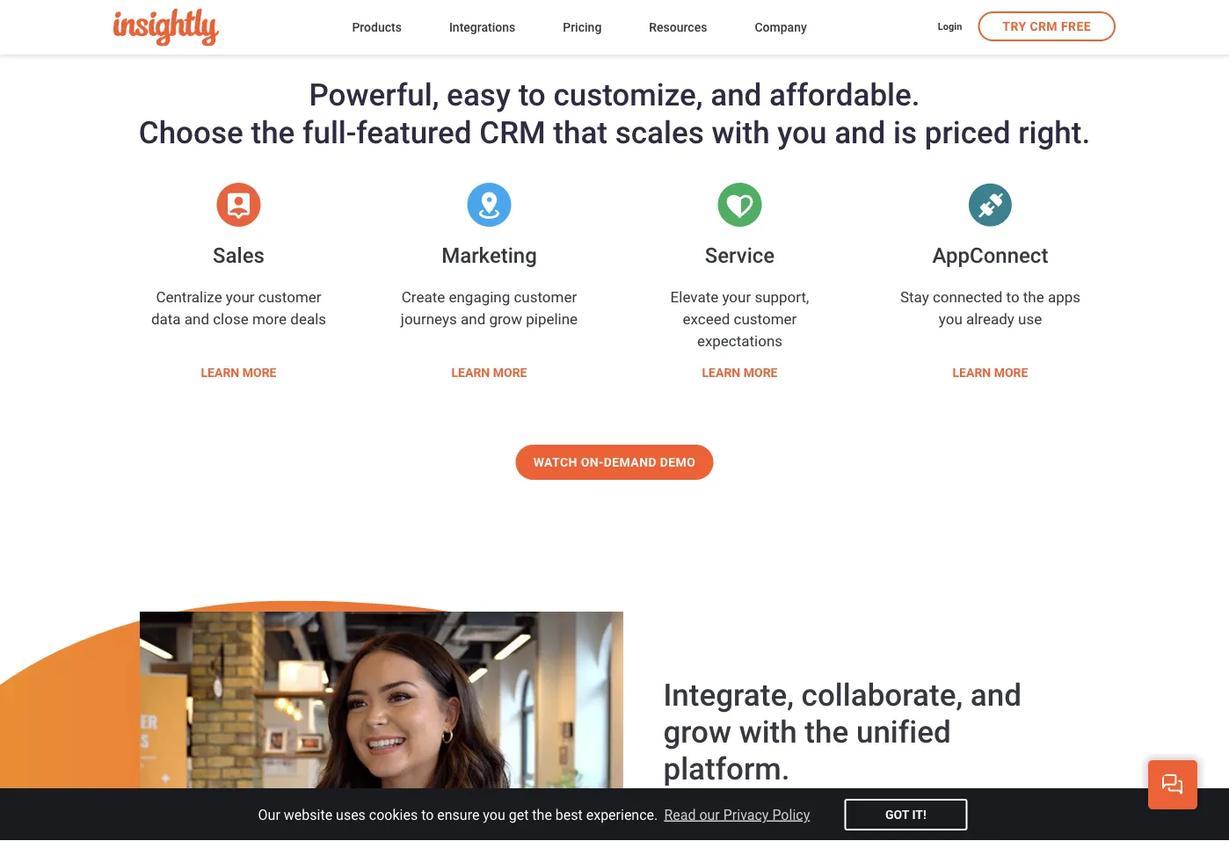 Task type: vqa. For each thing, say whether or not it's contained in the screenshot.
SIZED
no



Task type: describe. For each thing, give the bounding box(es) containing it.
it!
[[912, 808, 927, 822]]

cookies
[[369, 807, 418, 823]]

choose
[[139, 114, 243, 150]]

powerful,
[[309, 76, 439, 112]]

our
[[699, 807, 720, 823]]

learn more for sales
[[201, 366, 277, 380]]

create
[[402, 288, 445, 306]]

the inside integrate, collaborate, and grow with the unified platform.
[[805, 714, 849, 750]]

service
[[705, 243, 775, 268]]

best
[[556, 807, 583, 823]]

cookieconsent dialog
[[0, 789, 1229, 842]]

company link
[[755, 16, 807, 40]]

deals
[[290, 310, 326, 328]]

login link
[[938, 20, 962, 35]]

and inside integrate, collaborate, and grow with the unified platform.
[[971, 677, 1022, 713]]

crm inside the powerful, easy to customize, and affordable. choose the full-featured crm that scales with you and is priced right.
[[480, 114, 546, 150]]

website thumbnail ss smiling3 image
[[140, 612, 623, 842]]

to inside cookieconsent dialog
[[421, 807, 434, 823]]

insightly logo link
[[113, 8, 324, 46]]

your for service
[[722, 288, 751, 306]]

pricing
[[563, 20, 602, 34]]

customer for sales
[[258, 288, 321, 306]]

demo
[[660, 455, 696, 470]]

free
[[1061, 19, 1091, 34]]

try
[[1003, 19, 1027, 34]]

centralize
[[156, 288, 222, 306]]

experience.
[[586, 807, 658, 823]]

learn more link for appconnect
[[953, 364, 1028, 383]]

more for sales
[[242, 366, 277, 380]]

london,
[[752, 831, 805, 842]]

get
[[509, 807, 529, 823]]

company
[[755, 20, 807, 34]]

use
[[1018, 310, 1042, 328]]

read our privacy policy button
[[661, 802, 813, 828]]

easy
[[447, 76, 511, 112]]

privacy
[[723, 807, 769, 823]]

insightly logo image
[[113, 8, 219, 46]]

is
[[893, 114, 917, 150]]

elevate your support, exceed customer expectations
[[671, 288, 809, 350]]

sales
[[213, 243, 265, 268]]

priced
[[925, 114, 1011, 150]]

in
[[737, 831, 749, 842]]

the inside stay connected to the apps you already use
[[1023, 288, 1044, 306]]

the inside the powerful, easy to customize, and affordable. choose the full-featured crm that scales with you and is priced right.
[[251, 114, 295, 150]]

try crm free button
[[978, 11, 1116, 41]]

journeys
[[401, 310, 457, 328]]

create engaging customer journeys and grow pipeline
[[401, 288, 578, 328]]

goals
[[952, 831, 988, 842]]

close
[[213, 310, 249, 328]]

got it! button
[[844, 799, 968, 831]]

appconnect
[[933, 243, 1049, 268]]

expectations
[[697, 332, 783, 350]]

products
[[352, 20, 402, 34]]

login
[[938, 20, 962, 31]]

winning
[[849, 806, 899, 823]]

more for appconnect
[[994, 366, 1028, 380]]

you inside cookieconsent dialog
[[483, 807, 505, 823]]

award-
[[804, 806, 849, 823]]

our
[[258, 807, 280, 823]]

achieved
[[808, 831, 866, 842]]

grow inside create engaging customer journeys and grow pipeline
[[489, 310, 522, 328]]

to for connected
[[1006, 288, 1020, 306]]

products link
[[352, 16, 402, 40]]

powerful, easy to customize, and affordable. choose the full-featured crm that scales with you and is priced right.
[[139, 76, 1091, 150]]

read
[[664, 807, 696, 823]]

ensure
[[437, 807, 480, 823]]

learn more link for marketing
[[452, 364, 527, 383]]

engaging
[[449, 288, 510, 306]]

marketing
[[442, 243, 537, 268]]

stay
[[900, 288, 929, 306]]

got
[[886, 808, 909, 822]]

pricing link
[[563, 16, 602, 40]]

an
[[784, 806, 800, 823]]

sullivan & stanley, an award-winning change management firm based in london, achieved their growth goals i
[[663, 806, 1042, 842]]

crm inside button
[[1030, 19, 1058, 34]]

learn for appconnect
[[953, 366, 991, 380]]

sullivan
[[663, 806, 714, 823]]

marketing icon 2 image
[[432, 183, 546, 227]]

exceed
[[683, 310, 730, 328]]

unified
[[856, 714, 951, 750]]

integrations link
[[449, 16, 515, 40]]

learn more link for service
[[702, 364, 778, 383]]

on-
[[581, 455, 604, 470]]

learn more for marketing
[[452, 366, 527, 380]]

platform.
[[663, 751, 790, 787]]



Task type: locate. For each thing, give the bounding box(es) containing it.
1 learn from the left
[[201, 366, 239, 380]]

and for powerful, easy to customize, and affordable. choose the full-featured crm that scales with you and is priced right.
[[711, 76, 762, 112]]

learn more down the already
[[953, 366, 1028, 380]]

&
[[717, 806, 727, 823]]

integrations
[[449, 20, 515, 34]]

growth
[[903, 831, 948, 842]]

3 learn more from the left
[[702, 366, 778, 380]]

appconnect icon 1 image
[[933, 183, 1048, 227]]

support,
[[755, 288, 809, 306]]

collaborate,
[[802, 677, 963, 713]]

learn more link down expectations
[[702, 364, 778, 383]]

learn more down close
[[201, 366, 277, 380]]

1 more from the left
[[242, 366, 277, 380]]

1 horizontal spatial customer
[[514, 288, 577, 306]]

grow inside integrate, collaborate, and grow with the unified platform.
[[663, 714, 732, 750]]

2 horizontal spatial you
[[939, 310, 963, 328]]

2 vertical spatial to
[[421, 807, 434, 823]]

0 vertical spatial you
[[778, 114, 827, 150]]

customer up pipeline
[[514, 288, 577, 306]]

and for create engaging customer journeys and grow pipeline
[[461, 310, 486, 328]]

0 vertical spatial crm
[[1030, 19, 1058, 34]]

with up service icon 2
[[712, 114, 770, 150]]

learn for marketing
[[452, 366, 490, 380]]

and inside create engaging customer journeys and grow pipeline
[[461, 310, 486, 328]]

data
[[151, 310, 181, 328]]

1 horizontal spatial to
[[518, 76, 546, 112]]

your up close
[[226, 288, 255, 306]]

your up exceed
[[722, 288, 751, 306]]

learn down the already
[[953, 366, 991, 380]]

1 your from the left
[[226, 288, 255, 306]]

to left ensure on the bottom left of page
[[421, 807, 434, 823]]

pipeline
[[526, 310, 578, 328]]

scales
[[615, 114, 704, 150]]

management
[[955, 806, 1042, 823]]

learn more link down the already
[[953, 364, 1028, 383]]

to
[[518, 76, 546, 112], [1006, 288, 1020, 306], [421, 807, 434, 823]]

4 more from the left
[[994, 366, 1028, 380]]

and inside centralize your customer data and close more deals
[[184, 310, 209, 328]]

customer inside create engaging customer journeys and grow pipeline
[[514, 288, 577, 306]]

to for easy
[[518, 76, 546, 112]]

with inside the powerful, easy to customize, and affordable. choose the full-featured crm that scales with you and is priced right.
[[712, 114, 770, 150]]

right.
[[1018, 114, 1091, 150]]

try crm free link
[[978, 11, 1116, 41]]

4 learn more from the left
[[953, 366, 1028, 380]]

learn more
[[201, 366, 277, 380], [452, 366, 527, 380], [702, 366, 778, 380], [953, 366, 1028, 380]]

with down integrate,
[[739, 714, 797, 750]]

grow down 'engaging'
[[489, 310, 522, 328]]

0 horizontal spatial to
[[421, 807, 434, 823]]

more down expectations
[[744, 366, 778, 380]]

4 learn from the left
[[953, 366, 991, 380]]

to inside the powerful, easy to customize, and affordable. choose the full-featured crm that scales with you and is priced right.
[[518, 76, 546, 112]]

customer inside centralize your customer data and close more deals
[[258, 288, 321, 306]]

2 your from the left
[[722, 288, 751, 306]]

0 horizontal spatial grow
[[489, 310, 522, 328]]

the inside cookieconsent dialog
[[532, 807, 552, 823]]

uses
[[336, 807, 366, 823]]

learn down close
[[201, 366, 239, 380]]

and
[[711, 76, 762, 112], [835, 114, 886, 150], [184, 310, 209, 328], [461, 310, 486, 328], [971, 677, 1022, 713]]

0 vertical spatial grow
[[489, 310, 522, 328]]

customer
[[258, 288, 321, 306], [514, 288, 577, 306], [734, 310, 797, 328]]

featured
[[356, 114, 472, 150]]

already
[[966, 310, 1015, 328]]

you down connected
[[939, 310, 963, 328]]

more down more
[[242, 366, 277, 380]]

resources link
[[649, 16, 707, 40]]

the down collaborate,
[[805, 714, 849, 750]]

more down use
[[994, 366, 1028, 380]]

the up use
[[1023, 288, 1044, 306]]

1 vertical spatial grow
[[663, 714, 732, 750]]

1 learn more from the left
[[201, 366, 277, 380]]

you down affordable.
[[778, 114, 827, 150]]

1 vertical spatial crm
[[480, 114, 546, 150]]

you left 'get'
[[483, 807, 505, 823]]

your for sales
[[226, 288, 255, 306]]

learn more link
[[201, 364, 277, 383], [452, 364, 527, 383], [702, 364, 778, 383], [953, 364, 1028, 383]]

website
[[284, 807, 332, 823]]

grow up platform.
[[663, 714, 732, 750]]

0 horizontal spatial customer
[[258, 288, 321, 306]]

watch
[[534, 455, 578, 470]]

more
[[242, 366, 277, 380], [493, 366, 527, 380], [744, 366, 778, 380], [994, 366, 1028, 380]]

stanley,
[[730, 806, 780, 823]]

change
[[903, 806, 951, 823]]

demand
[[604, 455, 657, 470]]

integrate, collaborate, and grow with the unified platform.
[[663, 677, 1022, 787]]

full-
[[303, 114, 356, 150]]

1 vertical spatial to
[[1006, 288, 1020, 306]]

the right 'get'
[[532, 807, 552, 823]]

you inside stay connected to the apps you already use
[[939, 310, 963, 328]]

watch on-demand demo
[[534, 455, 696, 470]]

try crm free
[[1003, 19, 1091, 34]]

that
[[553, 114, 608, 150]]

more
[[252, 310, 287, 328]]

2 vertical spatial you
[[483, 807, 505, 823]]

their
[[870, 831, 899, 842]]

your inside centralize your customer data and close more deals
[[226, 288, 255, 306]]

you
[[778, 114, 827, 150], [939, 310, 963, 328], [483, 807, 505, 823]]

2 horizontal spatial customer
[[734, 310, 797, 328]]

learn more for service
[[702, 366, 778, 380]]

you inside the powerful, easy to customize, and affordable. choose the full-featured crm that scales with you and is priced right.
[[778, 114, 827, 150]]

to up use
[[1006, 288, 1020, 306]]

service icon 2 image
[[683, 183, 797, 227]]

1 learn more link from the left
[[201, 364, 277, 383]]

got it!
[[886, 808, 927, 822]]

customer up deals
[[258, 288, 321, 306]]

customer for marketing
[[514, 288, 577, 306]]

learn more down create engaging customer journeys and grow pipeline
[[452, 366, 527, 380]]

learn more down expectations
[[702, 366, 778, 380]]

learn for service
[[702, 366, 741, 380]]

centralize your customer data and close more deals
[[151, 288, 326, 328]]

to inside stay connected to the apps you already use
[[1006, 288, 1020, 306]]

integrate,
[[663, 677, 794, 713]]

2 learn from the left
[[452, 366, 490, 380]]

affordable.
[[769, 76, 920, 112]]

the left 'full-'
[[251, 114, 295, 150]]

2 learn more link from the left
[[452, 364, 527, 383]]

3 learn more link from the left
[[702, 364, 778, 383]]

learn for sales
[[201, 366, 239, 380]]

more for service
[[744, 366, 778, 380]]

policy
[[772, 807, 810, 823]]

apps
[[1048, 288, 1081, 306]]

connected
[[933, 288, 1003, 306]]

learn down create engaging customer journeys and grow pipeline
[[452, 366, 490, 380]]

1 vertical spatial with
[[739, 714, 797, 750]]

0 horizontal spatial your
[[226, 288, 255, 306]]

0 horizontal spatial you
[[483, 807, 505, 823]]

your
[[226, 288, 255, 306], [722, 288, 751, 306]]

and for centralize your customer data and close more deals
[[184, 310, 209, 328]]

crm icon image
[[182, 183, 296, 227]]

1 horizontal spatial your
[[722, 288, 751, 306]]

3 more from the left
[[744, 366, 778, 380]]

your inside elevate your support, exceed customer expectations
[[722, 288, 751, 306]]

1 vertical spatial you
[[939, 310, 963, 328]]

elevate
[[671, 288, 719, 306]]

with inside integrate, collaborate, and grow with the unified platform.
[[739, 714, 797, 750]]

stay connected to the apps you already use
[[900, 288, 1081, 328]]

more down create engaging customer journeys and grow pipeline
[[493, 366, 527, 380]]

2 more from the left
[[493, 366, 527, 380]]

2 learn more from the left
[[452, 366, 527, 380]]

0 vertical spatial with
[[712, 114, 770, 150]]

learn down expectations
[[702, 366, 741, 380]]

to right "easy"
[[518, 76, 546, 112]]

learn more link for sales
[[201, 364, 277, 383]]

1 horizontal spatial you
[[778, 114, 827, 150]]

grow
[[489, 310, 522, 328], [663, 714, 732, 750]]

3 learn from the left
[[702, 366, 741, 380]]

customer down 'support,'
[[734, 310, 797, 328]]

customize,
[[553, 76, 703, 112]]

customer inside elevate your support, exceed customer expectations
[[734, 310, 797, 328]]

crm right try
[[1030, 19, 1058, 34]]

based
[[694, 831, 734, 842]]

more for marketing
[[493, 366, 527, 380]]

learn more link down create engaging customer journeys and grow pipeline
[[452, 364, 527, 383]]

4 learn more link from the left
[[953, 364, 1028, 383]]

resources
[[649, 20, 707, 34]]

our website uses cookies to ensure you get the best experience. read our privacy policy
[[258, 807, 810, 823]]

crm down "easy"
[[480, 114, 546, 150]]

with
[[712, 114, 770, 150], [739, 714, 797, 750]]

watch on-demand demo link
[[516, 445, 713, 480]]

0 vertical spatial to
[[518, 76, 546, 112]]

learn more link down close
[[201, 364, 277, 383]]

learn
[[201, 366, 239, 380], [452, 366, 490, 380], [702, 366, 741, 380], [953, 366, 991, 380]]

firm
[[663, 831, 690, 842]]

0 horizontal spatial crm
[[480, 114, 546, 150]]

learn more for appconnect
[[953, 366, 1028, 380]]

1 horizontal spatial grow
[[663, 714, 732, 750]]

2 horizontal spatial to
[[1006, 288, 1020, 306]]

1 horizontal spatial crm
[[1030, 19, 1058, 34]]



